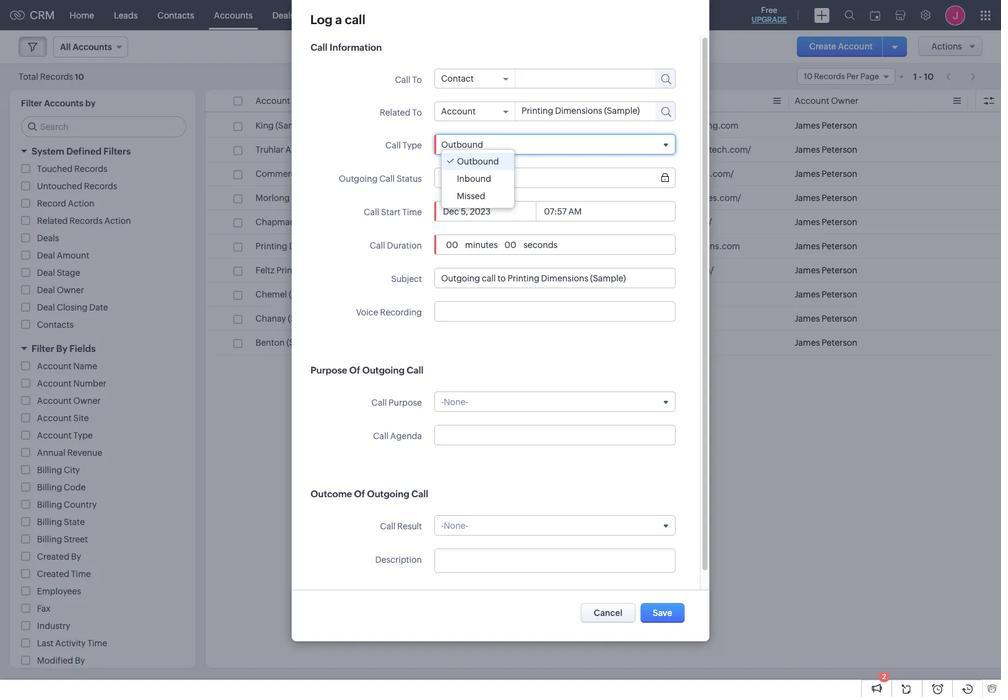 Task type: vqa. For each thing, say whether or not it's contained in the screenshot.


Task type: locate. For each thing, give the bounding box(es) containing it.
type up status
[[403, 141, 422, 150]]

type up revenue
[[73, 431, 93, 441]]

3 peterson from the top
[[822, 169, 858, 179]]

account name
[[256, 96, 316, 106], [37, 362, 97, 372]]

1 vertical spatial filter
[[32, 344, 54, 354]]

outgoing
[[339, 174, 378, 184], [362, 365, 405, 376], [367, 489, 409, 500]]

account up king
[[256, 96, 290, 106]]

filters
[[104, 146, 131, 157]]

subject
[[391, 274, 422, 284]]

records for total
[[40, 72, 73, 81]]

deal for deal owner
[[37, 285, 55, 295]]

information
[[330, 42, 382, 53]]

http://commercialpress.com/
[[616, 169, 735, 179]]

time right start
[[402, 207, 422, 217]]

6 5555 from the top
[[472, 242, 492, 251]]

time for activity
[[87, 639, 107, 649]]

6 peterson from the top
[[822, 242, 858, 251]]

james for http://kingmanufacturing.com
[[795, 121, 821, 131]]

1 horizontal spatial truhlar
[[304, 145, 332, 155]]

account number
[[37, 379, 107, 389]]

2 none- from the top
[[444, 521, 468, 531]]

call left start
[[364, 207, 379, 217]]

None text field
[[444, 240, 460, 250], [441, 273, 669, 283], [444, 240, 460, 250], [441, 273, 669, 283]]

account inside "button"
[[839, 41, 874, 51]]

-None- field
[[441, 397, 669, 407], [441, 521, 669, 531]]

0 vertical spatial -none-
[[441, 397, 468, 407]]

- for purpose of outgoing call
[[441, 397, 444, 407]]

press
[[307, 169, 328, 179]]

to for related to
[[412, 108, 422, 118]]

james peterson for http://bentonus.com/
[[795, 338, 858, 348]]

purpose up 'agenda'
[[389, 398, 422, 408]]

555-555-5555 for printing dimensions (sample)
[[436, 242, 492, 251]]

james for http://truhlarandtruhlartech.com/
[[795, 145, 821, 155]]

stage
[[57, 268, 80, 278]]

6 james peterson from the top
[[795, 242, 858, 251]]

(sample) up service
[[338, 242, 374, 251]]

outgoing up the call purpose
[[362, 365, 405, 376]]

record
[[37, 199, 66, 209]]

None text field
[[516, 69, 644, 87], [516, 102, 648, 120], [503, 240, 519, 250], [516, 69, 644, 87], [516, 102, 648, 120], [503, 240, 519, 250]]

account owner down create
[[795, 96, 859, 106]]

5555
[[472, 121, 492, 131], [472, 145, 492, 155], [472, 169, 492, 179], [472, 193, 492, 203], [472, 217, 492, 227], [472, 242, 492, 251], [472, 266, 492, 276], [472, 290, 492, 300], [472, 314, 492, 324]]

james
[[795, 121, 821, 131], [795, 145, 821, 155], [795, 169, 821, 179], [795, 193, 821, 203], [795, 217, 821, 227], [795, 242, 821, 251], [795, 266, 821, 276], [795, 290, 821, 300], [795, 314, 821, 324], [795, 338, 821, 348]]

1 james peterson from the top
[[795, 121, 858, 131]]

inbound
[[457, 174, 492, 184]]

owner
[[832, 96, 859, 106], [57, 285, 84, 295], [73, 396, 101, 406]]

james for http://commercialpress.com/
[[795, 169, 821, 179]]

None button
[[581, 604, 636, 624], [641, 604, 685, 624], [581, 604, 636, 624], [641, 604, 685, 624]]

(sample) down the feltz printing service (sample)
[[289, 290, 325, 300]]

8 555-555-5555 from the top
[[436, 290, 492, 300]]

log
[[311, 12, 333, 27]]

filter for filter by fields
[[32, 344, 54, 354]]

9 5555 from the top
[[472, 314, 492, 324]]

contacts right the leads
[[158, 10, 194, 20]]

2 vertical spatial owner
[[73, 396, 101, 406]]

3 james from the top
[[795, 169, 821, 179]]

5555 for http://chanayus.com/
[[472, 314, 492, 324]]

account up annual
[[37, 431, 72, 441]]

0 vertical spatial by
[[56, 344, 67, 354]]

call for call start time
[[364, 207, 379, 217]]

0 horizontal spatial 10
[[75, 72, 84, 81]]

profile element
[[939, 0, 973, 30]]

5 james from the top
[[795, 217, 821, 227]]

10 james peterson from the top
[[795, 338, 858, 348]]

2 5555 from the top
[[472, 145, 492, 155]]

call up 'related to'
[[395, 75, 410, 85]]

filter for filter accounts by
[[21, 98, 42, 108]]

owner up closing
[[57, 285, 84, 295]]

1 horizontal spatial 10
[[925, 72, 935, 81]]

record action
[[37, 199, 95, 209]]

peterson for http://truhlarandtruhlartech.com/
[[822, 145, 858, 155]]

name up king (sample) link
[[292, 96, 316, 106]]

james peterson for http://truhlarandtruhlartech.com/
[[795, 145, 858, 155]]

1 vertical spatial none-
[[444, 521, 468, 531]]

of down "voice"
[[349, 365, 360, 376]]

2 -none- from the top
[[441, 521, 468, 531]]

-none- right the call purpose
[[441, 397, 468, 407]]

owner down create account "button"
[[832, 96, 859, 106]]

5555 for http://feltzprinting.com/
[[472, 266, 492, 276]]

5 555-555-5555 from the top
[[436, 217, 492, 227]]

10 right 1
[[925, 72, 935, 81]]

0 vertical spatial -none- field
[[441, 397, 669, 407]]

printing down chapman
[[256, 242, 288, 251]]

2 peterson from the top
[[822, 145, 858, 155]]

0 vertical spatial printing
[[256, 242, 288, 251]]

10 up filter accounts by
[[75, 72, 84, 81]]

-none- field for purpose of outgoing call
[[441, 397, 669, 407]]

http://bentonus.com/
[[616, 338, 704, 348]]

1 to from the top
[[412, 75, 422, 85]]

2 deal from the top
[[37, 268, 55, 278]]

account right create
[[839, 41, 874, 51]]

billing state
[[37, 518, 85, 528]]

4 peterson from the top
[[822, 193, 858, 203]]

2 vertical spatial -
[[441, 521, 444, 531]]

2 vertical spatial time
[[87, 639, 107, 649]]

0 vertical spatial -
[[920, 72, 923, 81]]

5 billing from the top
[[37, 535, 62, 545]]

actions
[[932, 41, 963, 51]]

records up filter accounts by
[[40, 72, 73, 81]]

2 555-555-5555 from the top
[[436, 145, 492, 155]]

0 vertical spatial owner
[[832, 96, 859, 106]]

call left 'agenda'
[[373, 432, 389, 442]]

(sample) up printing dimensions (sample)
[[297, 217, 333, 227]]

-none- field for outcome of outgoing call
[[441, 521, 669, 531]]

1 vertical spatial outgoing
[[362, 365, 405, 376]]

2
[[883, 674, 887, 681]]

1 vertical spatial of
[[354, 489, 365, 500]]

10 inside "total records 10"
[[75, 72, 84, 81]]

0 vertical spatial type
[[403, 141, 422, 150]]

billing
[[37, 466, 62, 476], [37, 483, 62, 493], [37, 500, 62, 510], [37, 518, 62, 528], [37, 535, 62, 545]]

0 vertical spatial account name
[[256, 96, 316, 106]]

filter accounts by
[[21, 98, 96, 108]]

1 horizontal spatial related
[[380, 108, 410, 118]]

0 horizontal spatial type
[[73, 431, 93, 441]]

7 james from the top
[[795, 266, 821, 276]]

account owner down account number
[[37, 396, 101, 406]]

555-
[[436, 121, 454, 131], [454, 121, 472, 131], [436, 145, 454, 155], [454, 145, 472, 155], [436, 169, 454, 179], [454, 169, 472, 179], [436, 193, 454, 203], [454, 193, 472, 203], [436, 217, 454, 227], [454, 217, 472, 227], [436, 242, 454, 251], [454, 242, 472, 251], [436, 266, 454, 276], [454, 266, 472, 276], [436, 290, 454, 300], [454, 290, 472, 300], [436, 314, 454, 324], [454, 314, 472, 324]]

chemel
[[256, 290, 287, 300]]

4 deal from the top
[[37, 303, 55, 313]]

records down record action
[[69, 216, 103, 226]]

accounts left the deals link
[[214, 10, 253, 20]]

james peterson
[[795, 121, 858, 131], [795, 145, 858, 155], [795, 169, 858, 179], [795, 193, 858, 203], [795, 217, 858, 227], [795, 242, 858, 251], [795, 266, 858, 276], [795, 290, 858, 300], [795, 314, 858, 324], [795, 338, 858, 348]]

owner down 'number'
[[73, 396, 101, 406]]

industry
[[37, 622, 70, 632]]

filter inside dropdown button
[[32, 344, 54, 354]]

created down billing street
[[37, 552, 69, 562]]

related for related records action
[[37, 216, 68, 226]]

http://chemelus.com/
[[616, 290, 705, 300]]

action
[[68, 199, 95, 209], [104, 216, 131, 226]]

missed
[[457, 191, 486, 201]]

meetings
[[356, 10, 394, 20]]

- right result
[[441, 521, 444, 531]]

1 vertical spatial -none-
[[441, 521, 468, 531]]

call left duration
[[370, 241, 385, 251]]

billing up billing street
[[37, 518, 62, 528]]

truhlar up press
[[304, 145, 332, 155]]

create
[[810, 41, 837, 51]]

to down call to
[[412, 108, 422, 118]]

10 for 1 - 10
[[925, 72, 935, 81]]

tree containing outbound
[[442, 150, 515, 208]]

555-555-5555 for chanay (sample)
[[436, 314, 492, 324]]

7 555-555-5555 from the top
[[436, 266, 492, 276]]

4 james peterson from the top
[[795, 193, 858, 203]]

account down "filter by fields"
[[37, 362, 72, 372]]

4 555-555-5555 from the top
[[436, 193, 492, 203]]

http://morlongassociates.com/
[[616, 193, 742, 203]]

1 james from the top
[[795, 121, 821, 131]]

outgoing up the call result at the bottom left of page
[[367, 489, 409, 500]]

0 horizontal spatial accounts
[[44, 98, 83, 108]]

name down fields
[[73, 362, 97, 372]]

9 555-555-5555 from the top
[[436, 314, 492, 324]]

james for http://chanayus.com/
[[795, 314, 821, 324]]

deal down deal owner
[[37, 303, 55, 313]]

billing for billing street
[[37, 535, 62, 545]]

to up 'related to'
[[412, 75, 422, 85]]

1 vertical spatial -none- field
[[441, 521, 669, 531]]

by left fields
[[56, 344, 67, 354]]

1 horizontal spatial accounts
[[214, 10, 253, 20]]

1 -none- field from the top
[[441, 397, 669, 407]]

billing down "billing city"
[[37, 483, 62, 493]]

by for filter
[[56, 344, 67, 354]]

row group
[[206, 114, 1002, 355]]

none- for outcome of outgoing call
[[444, 521, 468, 531]]

king (sample)
[[256, 121, 312, 131]]

james peterson for http://commercialpress.com/
[[795, 169, 858, 179]]

duration
[[387, 241, 422, 251]]

outgoing right press
[[339, 174, 378, 184]]

1 peterson from the top
[[822, 121, 858, 131]]

call for call type
[[385, 141, 401, 150]]

(sample)
[[276, 121, 312, 131], [334, 145, 370, 155], [330, 169, 366, 179], [337, 193, 372, 203], [297, 217, 333, 227], [338, 242, 374, 251], [342, 266, 378, 276], [289, 290, 325, 300], [288, 314, 324, 324], [287, 338, 322, 348]]

0 vertical spatial created
[[37, 552, 69, 562]]

0 vertical spatial filter
[[21, 98, 42, 108]]

1 vertical spatial outbound
[[457, 156, 499, 166]]

5 peterson from the top
[[822, 217, 858, 227]]

james peterson for http://chapmanus.com/
[[795, 217, 858, 227]]

deal down deal stage
[[37, 285, 55, 295]]

1 vertical spatial deals
[[37, 233, 59, 243]]

of right outcome
[[354, 489, 365, 500]]

2 -none- field from the top
[[441, 521, 669, 531]]

9 peterson from the top
[[822, 314, 858, 324]]

2 to from the top
[[412, 108, 422, 118]]

call down purpose of outgoing call
[[371, 398, 387, 408]]

contact
[[441, 74, 474, 84]]

5555 for http://printingdimensions.com
[[472, 242, 492, 251]]

http://feltzprinting.com/ link
[[616, 264, 714, 277]]

1 none- from the top
[[444, 397, 468, 407]]

records down defined
[[74, 164, 108, 174]]

1 horizontal spatial deals
[[273, 10, 295, 20]]

0 vertical spatial deals
[[273, 10, 295, 20]]

3 james peterson from the top
[[795, 169, 858, 179]]

contacts down closing
[[37, 320, 74, 330]]

10
[[925, 72, 935, 81], [75, 72, 84, 81]]

-
[[920, 72, 923, 81], [441, 397, 444, 407], [441, 521, 444, 531]]

8 5555 from the top
[[472, 290, 492, 300]]

0 vertical spatial related
[[380, 108, 410, 118]]

billing up created by
[[37, 535, 62, 545]]

deal left stage
[[37, 268, 55, 278]]

records down touched records
[[84, 181, 117, 191]]

james for http://printingdimensions.com
[[795, 242, 821, 251]]

truhlar and truhlar (sample) link
[[256, 144, 370, 156]]

printing dimensions (sample) link
[[256, 240, 374, 253]]

james for http://bentonus.com/
[[795, 338, 821, 348]]

1 billing from the top
[[37, 466, 62, 476]]

call to
[[395, 75, 422, 85]]

morlong associates (sample)
[[256, 193, 372, 203]]

tree
[[442, 150, 515, 208]]

0 horizontal spatial name
[[73, 362, 97, 372]]

None field
[[441, 173, 669, 183]]

0 horizontal spatial account owner
[[37, 396, 101, 406]]

action down the untouched records
[[104, 216, 131, 226]]

(sample) up and
[[276, 121, 312, 131]]

call down log
[[311, 42, 328, 53]]

billing down annual
[[37, 466, 62, 476]]

0 horizontal spatial truhlar
[[256, 145, 284, 155]]

truhlar left and
[[256, 145, 284, 155]]

1 -none- from the top
[[441, 397, 468, 407]]

call up result
[[411, 489, 428, 500]]

chapman (sample) link
[[256, 216, 333, 228]]

outbound down account 'field'
[[441, 140, 483, 150]]

2 vertical spatial outgoing
[[367, 489, 409, 500]]

http://kingmanufacturing.com link
[[616, 120, 739, 132]]

action up 'related records action'
[[68, 199, 95, 209]]

2 created from the top
[[37, 570, 69, 580]]

none- right result
[[444, 521, 468, 531]]

3 billing from the top
[[37, 500, 62, 510]]

account name up king (sample) link
[[256, 96, 316, 106]]

10 james from the top
[[795, 338, 821, 348]]

1 horizontal spatial name
[[292, 96, 316, 106]]

deal owner
[[37, 285, 84, 295]]

meetings link
[[346, 0, 404, 30]]

1 5555 from the top
[[472, 121, 492, 131]]

account
[[839, 41, 874, 51], [256, 96, 290, 106], [795, 96, 830, 106], [441, 107, 476, 116], [37, 362, 72, 372], [37, 379, 72, 389], [37, 396, 72, 406], [37, 414, 72, 424], [37, 431, 72, 441]]

1 vertical spatial type
[[73, 431, 93, 441]]

a
[[336, 12, 342, 27]]

Account field
[[441, 107, 509, 116]]

9 james from the top
[[795, 314, 821, 324]]

deal
[[37, 251, 55, 261], [37, 268, 55, 278], [37, 285, 55, 295], [37, 303, 55, 313]]

(sample) up outgoing call status
[[334, 145, 370, 155]]

1 vertical spatial -
[[441, 397, 444, 407]]

1 vertical spatial created
[[37, 570, 69, 580]]

1 horizontal spatial purpose
[[389, 398, 422, 408]]

time down created by
[[71, 570, 91, 580]]

modified by
[[37, 656, 85, 666]]

5555 for http://kingmanufacturing.com
[[472, 121, 492, 131]]

filter left fields
[[32, 344, 54, 354]]

james for http://chapmanus.com/
[[795, 217, 821, 227]]

1 horizontal spatial type
[[403, 141, 422, 150]]

3 deal from the top
[[37, 285, 55, 295]]

related down record
[[37, 216, 68, 226]]

account name up account number
[[37, 362, 97, 372]]

1 deal from the top
[[37, 251, 55, 261]]

10 peterson from the top
[[822, 338, 858, 348]]

0 horizontal spatial purpose
[[311, 365, 347, 376]]

peterson for http://morlongassociates.com/
[[822, 193, 858, 203]]

1 vertical spatial related
[[37, 216, 68, 226]]

of for purpose
[[349, 365, 360, 376]]

0 vertical spatial outgoing
[[339, 174, 378, 184]]

5 james peterson from the top
[[795, 217, 858, 227]]

by down last activity time
[[75, 656, 85, 666]]

peterson for http://commercialpress.com/
[[822, 169, 858, 179]]

annual revenue
[[37, 448, 102, 458]]

8 james from the top
[[795, 290, 821, 300]]

call result
[[380, 522, 422, 532]]

555-555-5555 for king (sample)
[[436, 121, 492, 131]]

time right the activity
[[87, 639, 107, 649]]

activity
[[55, 639, 86, 649]]

1 vertical spatial to
[[412, 108, 422, 118]]

9 james peterson from the top
[[795, 314, 858, 324]]

status
[[397, 174, 422, 184]]

2 james from the top
[[795, 145, 821, 155]]

0 vertical spatial to
[[412, 75, 422, 85]]

james peterson for http://kingmanufacturing.com
[[795, 121, 858, 131]]

1 horizontal spatial contacts
[[158, 10, 194, 20]]

1 555-555-5555 from the top
[[436, 121, 492, 131]]

0 vertical spatial action
[[68, 199, 95, 209]]

call for call purpose
[[371, 398, 387, 408]]

touched records
[[37, 164, 108, 174]]

call
[[311, 42, 328, 53], [395, 75, 410, 85], [385, 141, 401, 150], [379, 174, 395, 184], [364, 207, 379, 217], [370, 241, 385, 251], [407, 365, 424, 376], [371, 398, 387, 408], [373, 432, 389, 442], [411, 489, 428, 500], [380, 522, 396, 532]]

deals up the deal amount on the left top of page
[[37, 233, 59, 243]]

0 vertical spatial none-
[[444, 397, 468, 407]]

7 james peterson from the top
[[795, 266, 858, 276]]

contacts
[[158, 10, 194, 20], [37, 320, 74, 330]]

Contact field
[[441, 74, 509, 84]]

2 billing from the top
[[37, 483, 62, 493]]

deal up deal stage
[[37, 251, 55, 261]]

2 vertical spatial by
[[75, 656, 85, 666]]

related up call type
[[380, 108, 410, 118]]

0 horizontal spatial related
[[37, 216, 68, 226]]

6 james from the top
[[795, 242, 821, 251]]

1 vertical spatial by
[[71, 552, 81, 562]]

4 james from the top
[[795, 193, 821, 203]]

0 vertical spatial time
[[402, 207, 422, 217]]

chanay
[[256, 314, 286, 324]]

outbound up inbound
[[457, 156, 499, 166]]

filter down 'total' at the top left of page
[[21, 98, 42, 108]]

5 5555 from the top
[[472, 217, 492, 227]]

deal amount
[[37, 251, 89, 261]]

related
[[380, 108, 410, 118], [37, 216, 68, 226]]

1 vertical spatial name
[[73, 362, 97, 372]]

3 5555 from the top
[[472, 169, 492, 179]]

7 peterson from the top
[[822, 266, 858, 276]]

0 vertical spatial purpose
[[311, 365, 347, 376]]

created
[[37, 552, 69, 562], [37, 570, 69, 580]]

call down 'related to'
[[385, 141, 401, 150]]

closing
[[57, 303, 88, 313]]

8 peterson from the top
[[822, 290, 858, 300]]

1 horizontal spatial account owner
[[795, 96, 859, 106]]

3 555-555-5555 from the top
[[436, 169, 492, 179]]

1 created from the top
[[37, 552, 69, 562]]

purpose down the benton (sample)
[[311, 365, 347, 376]]

deals left log
[[273, 10, 295, 20]]

associates
[[292, 193, 335, 203]]

to for call to
[[412, 75, 422, 85]]

navigation
[[941, 67, 983, 85]]

fax
[[37, 604, 51, 614]]

accounts left by
[[44, 98, 83, 108]]

1 vertical spatial contacts
[[37, 320, 74, 330]]

- right the call purpose
[[441, 397, 444, 407]]

chanay (sample) link
[[256, 313, 324, 325]]

annual
[[37, 448, 66, 458]]

0 vertical spatial of
[[349, 365, 360, 376]]

printing
[[256, 242, 288, 251], [277, 266, 308, 276]]

created up employees
[[37, 570, 69, 580]]

none- right the call purpose
[[444, 397, 468, 407]]

1 vertical spatial account owner
[[37, 396, 101, 406]]

log a call
[[311, 12, 366, 27]]

1 horizontal spatial action
[[104, 216, 131, 226]]

peterson for http://bentonus.com/
[[822, 338, 858, 348]]

outgoing for outcome
[[367, 489, 409, 500]]

james for http://chemelus.com/
[[795, 290, 821, 300]]

7 5555 from the top
[[472, 266, 492, 276]]

555-555-5555
[[436, 121, 492, 131], [436, 145, 492, 155], [436, 169, 492, 179], [436, 193, 492, 203], [436, 217, 492, 227], [436, 242, 492, 251], [436, 266, 492, 276], [436, 290, 492, 300], [436, 314, 492, 324]]

0 horizontal spatial action
[[68, 199, 95, 209]]

printing up the chemel (sample) at top
[[277, 266, 308, 276]]

billing up billing state
[[37, 500, 62, 510]]

-none- right result
[[441, 521, 468, 531]]

call left result
[[380, 522, 396, 532]]

- right 1
[[920, 72, 923, 81]]

voice
[[356, 308, 378, 318]]

accounts
[[214, 10, 253, 20], [44, 98, 83, 108]]

2 james peterson from the top
[[795, 145, 858, 155]]

website
[[616, 96, 648, 106]]

james for http://morlongassociates.com/
[[795, 193, 821, 203]]

deal stage
[[37, 268, 80, 278]]

billing city
[[37, 466, 80, 476]]

voice recording
[[356, 308, 422, 318]]

4 5555 from the top
[[472, 193, 492, 203]]

created for created time
[[37, 570, 69, 580]]

4 billing from the top
[[37, 518, 62, 528]]

0 vertical spatial accounts
[[214, 10, 253, 20]]

by inside filter by fields dropdown button
[[56, 344, 67, 354]]

(sample) right service
[[342, 266, 378, 276]]

8 james peterson from the top
[[795, 290, 858, 300]]

0 vertical spatial contacts
[[158, 10, 194, 20]]

6 555-555-5555 from the top
[[436, 242, 492, 251]]

http://printingdimensions.com link
[[616, 240, 741, 253]]

0 horizontal spatial account name
[[37, 362, 97, 372]]

none-
[[444, 397, 468, 407], [444, 521, 468, 531]]

by down street
[[71, 552, 81, 562]]



Task type: describe. For each thing, give the bounding box(es) containing it.
1 vertical spatial printing
[[277, 266, 308, 276]]

mmm d, yyyy text field
[[441, 207, 536, 216]]

http://kingmanufacturing.com
[[616, 121, 739, 131]]

feltz printing service (sample)
[[256, 266, 378, 276]]

- for outcome of outgoing call
[[441, 521, 444, 531]]

1 vertical spatial action
[[104, 216, 131, 226]]

http://bentonus.com/ link
[[616, 337, 704, 349]]

http://printingdimensions.com
[[616, 242, 741, 251]]

(sample) right press
[[330, 169, 366, 179]]

records for touched
[[74, 164, 108, 174]]

touched
[[37, 164, 73, 174]]

account up the account type
[[37, 414, 72, 424]]

peterson for http://printingdimensions.com
[[822, 242, 858, 251]]

1 vertical spatial time
[[71, 570, 91, 580]]

peterson for http://chapmanus.com/
[[822, 217, 858, 227]]

http://commercialpress.com/ link
[[616, 168, 735, 180]]

call up the call purpose
[[407, 365, 424, 376]]

by for modified
[[75, 656, 85, 666]]

profile image
[[946, 5, 966, 25]]

billing for billing city
[[37, 466, 62, 476]]

james peterson for http://morlongassociates.com/
[[795, 193, 858, 203]]

Outbound field
[[441, 140, 669, 150]]

5555 for http://chapmanus.com/
[[472, 217, 492, 227]]

555-555-5555 for commercial press (sample)
[[436, 169, 492, 179]]

minutes
[[463, 240, 500, 250]]

peterson for http://chanayus.com/
[[822, 314, 858, 324]]

outgoing for purpose
[[362, 365, 405, 376]]

james peterson for http://chemelus.com/
[[795, 290, 858, 300]]

call start time
[[364, 207, 422, 217]]

call for call information
[[311, 42, 328, 53]]

created time
[[37, 570, 91, 580]]

1 truhlar from the left
[[256, 145, 284, 155]]

james peterson for http://feltzprinting.com/
[[795, 266, 858, 276]]

http://feltzprinting.com/
[[616, 266, 714, 276]]

call for call agenda
[[373, 432, 389, 442]]

peterson for http://chemelus.com/
[[822, 290, 858, 300]]

create account
[[810, 41, 874, 51]]

10 for total records 10
[[75, 72, 84, 81]]

outcome
[[311, 489, 352, 500]]

deal for deal stage
[[37, 268, 55, 278]]

account up account site
[[37, 396, 72, 406]]

call for call result
[[380, 522, 396, 532]]

1 vertical spatial accounts
[[44, 98, 83, 108]]

1 - 10
[[914, 72, 935, 81]]

total records 10
[[19, 72, 84, 81]]

http://chapmanus.com/ link
[[616, 216, 713, 228]]

home link
[[60, 0, 104, 30]]

call type
[[385, 141, 422, 150]]

account down create
[[795, 96, 830, 106]]

chapman
[[256, 217, 295, 227]]

filter by fields
[[32, 344, 96, 354]]

call purpose
[[371, 398, 422, 408]]

start
[[381, 207, 400, 217]]

tasks
[[315, 10, 336, 20]]

row group containing king (sample)
[[206, 114, 1002, 355]]

peterson for http://kingmanufacturing.com
[[822, 121, 858, 131]]

free upgrade
[[752, 6, 788, 24]]

feltz
[[256, 266, 275, 276]]

last
[[37, 639, 54, 649]]

5555 for http://chemelus.com/
[[472, 290, 492, 300]]

call left status
[[379, 174, 395, 184]]

none- for purpose of outgoing call
[[444, 397, 468, 407]]

tasks link
[[305, 0, 346, 30]]

type for call type
[[403, 141, 422, 150]]

created by
[[37, 552, 81, 562]]

time for start
[[402, 207, 422, 217]]

king
[[256, 121, 274, 131]]

commercial press (sample)
[[256, 169, 366, 179]]

chapman (sample)
[[256, 217, 333, 227]]

555-555-5555 for chapman (sample)
[[436, 217, 492, 227]]

account type
[[37, 431, 93, 441]]

0 vertical spatial name
[[292, 96, 316, 106]]

james peterson for http://chanayus.com/
[[795, 314, 858, 324]]

benton
[[256, 338, 285, 348]]

-none- for purpose of outgoing call
[[441, 397, 468, 407]]

2 truhlar from the left
[[304, 145, 332, 155]]

Search text field
[[22, 117, 186, 137]]

and
[[286, 145, 302, 155]]

james peterson for http://printingdimensions.com
[[795, 242, 858, 251]]

call for call to
[[395, 75, 410, 85]]

morlong associates (sample) link
[[256, 192, 372, 204]]

0 vertical spatial account owner
[[795, 96, 859, 106]]

records for untouched
[[84, 181, 117, 191]]

http://chapmanus.com/
[[616, 217, 713, 227]]

crm link
[[10, 9, 55, 22]]

of for outcome
[[354, 489, 365, 500]]

service
[[310, 266, 340, 276]]

5555 for http://morlongassociates.com/
[[472, 193, 492, 203]]

related records action
[[37, 216, 131, 226]]

account left 'number'
[[37, 379, 72, 389]]

555-555-5555 for chemel (sample)
[[436, 290, 492, 300]]

by for created
[[71, 552, 81, 562]]

peterson for http://feltzprinting.com/
[[822, 266, 858, 276]]

billing for billing code
[[37, 483, 62, 493]]

1 vertical spatial owner
[[57, 285, 84, 295]]

benton (sample)
[[256, 338, 322, 348]]

description
[[375, 555, 422, 565]]

purpose of outgoing call
[[311, 365, 424, 376]]

(sample) down chemel (sample) link
[[288, 314, 324, 324]]

1 vertical spatial account name
[[37, 362, 97, 372]]

hh:mm a text field
[[542, 207, 589, 216]]

site
[[73, 414, 89, 424]]

5555 for http://commercialpress.com/
[[472, 169, 492, 179]]

call
[[345, 12, 366, 27]]

recording
[[380, 308, 422, 318]]

http://truhlarandtruhlartech.com/ link
[[616, 144, 752, 156]]

(sample) down chanay (sample) link at the left top of page
[[287, 338, 322, 348]]

1 horizontal spatial account name
[[256, 96, 316, 106]]

deal for deal closing date
[[37, 303, 55, 313]]

country
[[64, 500, 97, 510]]

system defined filters button
[[10, 141, 196, 162]]

code
[[64, 483, 86, 493]]

deal closing date
[[37, 303, 108, 313]]

0 horizontal spatial contacts
[[37, 320, 74, 330]]

chemel (sample)
[[256, 290, 325, 300]]

call information
[[311, 42, 382, 53]]

accounts link
[[204, 0, 263, 30]]

555-555-5555 for feltz printing service (sample)
[[436, 266, 492, 276]]

billing for billing country
[[37, 500, 62, 510]]

http://truhlarandtruhlartech.com/
[[616, 145, 752, 155]]

billing for billing state
[[37, 518, 62, 528]]

call duration
[[370, 241, 422, 251]]

billing code
[[37, 483, 86, 493]]

call agenda
[[373, 432, 422, 442]]

system
[[32, 146, 64, 157]]

type for account type
[[73, 431, 93, 441]]

related to
[[380, 108, 422, 118]]

http://chanayus.com/ link
[[616, 313, 704, 325]]

total
[[19, 72, 38, 81]]

by
[[85, 98, 96, 108]]

printing dimensions (sample)
[[256, 242, 374, 251]]

0 horizontal spatial deals
[[37, 233, 59, 243]]

-none- for outcome of outgoing call
[[441, 521, 468, 531]]

account down phone
[[441, 107, 476, 116]]

untouched records
[[37, 181, 117, 191]]

created for created by
[[37, 552, 69, 562]]

james for http://feltzprinting.com/
[[795, 266, 821, 276]]

agenda
[[390, 432, 422, 442]]

deals link
[[263, 0, 305, 30]]

chemel (sample) link
[[256, 289, 325, 301]]

benton (sample) link
[[256, 337, 322, 349]]

city
[[64, 466, 80, 476]]

5555 for http://truhlarandtruhlartech.com/
[[472, 145, 492, 155]]

related for related to
[[380, 108, 410, 118]]

555-555-5555 for truhlar and truhlar (sample)
[[436, 145, 492, 155]]

0 vertical spatial outbound
[[441, 140, 483, 150]]

account site
[[37, 414, 89, 424]]

last activity time
[[37, 639, 107, 649]]

(sample) down outgoing call status
[[337, 193, 372, 203]]

morlong
[[256, 193, 290, 203]]

555-555-5555 for morlong associates (sample)
[[436, 193, 492, 203]]

1 vertical spatial purpose
[[389, 398, 422, 408]]

records for related
[[69, 216, 103, 226]]

call for call duration
[[370, 241, 385, 251]]

chanay (sample)
[[256, 314, 324, 324]]

billing street
[[37, 535, 88, 545]]

deal for deal amount
[[37, 251, 55, 261]]



